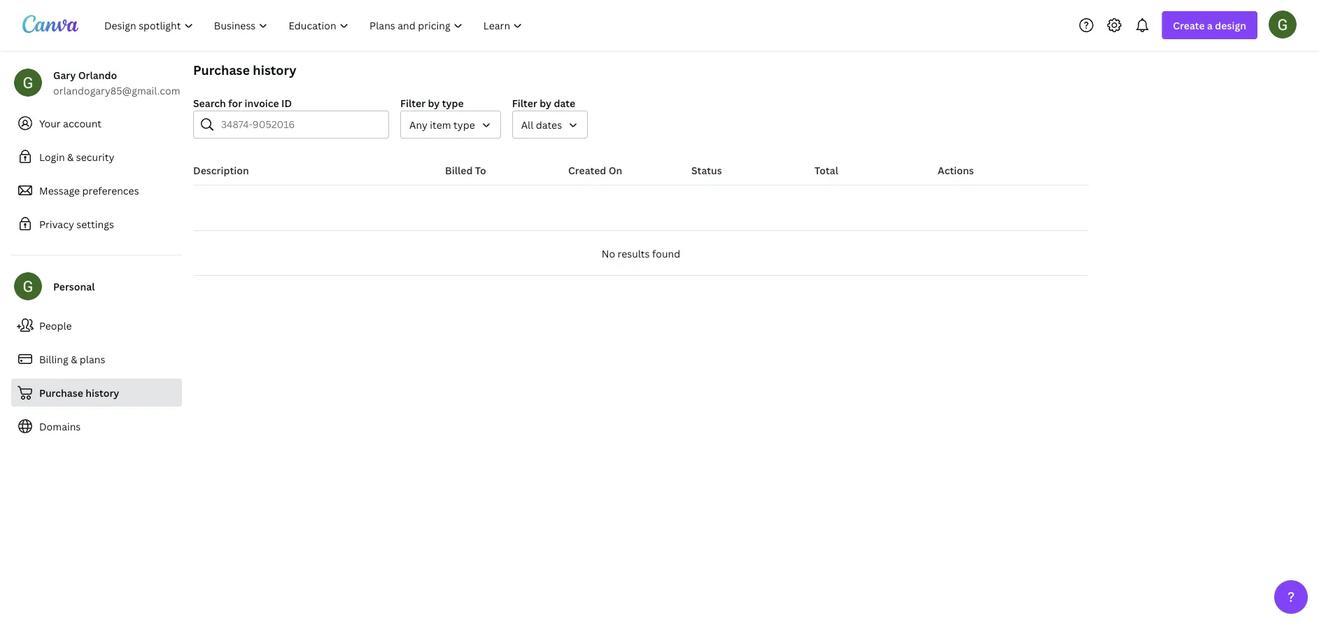 Task type: describe. For each thing, give the bounding box(es) containing it.
privacy
[[39, 217, 74, 231]]

by for type
[[428, 96, 440, 110]]

for
[[228, 96, 242, 110]]

billed to
[[445, 163, 486, 177]]

search
[[193, 96, 226, 110]]

date
[[554, 96, 575, 110]]

design
[[1215, 19, 1247, 32]]

login & security link
[[11, 143, 182, 171]]

to
[[475, 163, 486, 177]]

filter for filter by type
[[400, 96, 426, 110]]

create
[[1173, 19, 1205, 32]]

orlando
[[78, 68, 117, 82]]

created
[[568, 163, 606, 177]]

login & security
[[39, 150, 114, 163]]

account
[[63, 117, 102, 130]]

settings
[[76, 217, 114, 231]]

top level navigation element
[[95, 11, 534, 39]]

created on
[[568, 163, 623, 177]]

All dates button
[[512, 111, 588, 139]]

domains link
[[11, 412, 182, 440]]

a
[[1207, 19, 1213, 32]]

create a design
[[1173, 19, 1247, 32]]

status
[[692, 163, 722, 177]]

no results found
[[602, 247, 680, 260]]

preferences
[[82, 184, 139, 197]]

privacy settings link
[[11, 210, 182, 238]]

gary
[[53, 68, 76, 82]]

create a design button
[[1162, 11, 1258, 39]]

0 vertical spatial purchase
[[193, 61, 250, 78]]

purchase history link
[[11, 379, 182, 407]]

orlandogary85@gmail.com
[[53, 84, 180, 97]]

purchase history inside 'purchase history' link
[[39, 386, 119, 399]]

filter by type
[[400, 96, 464, 110]]

all dates
[[521, 118, 562, 131]]

your
[[39, 117, 61, 130]]

0 vertical spatial purchase history
[[193, 61, 297, 78]]

billing & plans
[[39, 352, 105, 366]]

login
[[39, 150, 65, 163]]

any item type
[[409, 118, 475, 131]]

billed
[[445, 163, 473, 177]]



Task type: locate. For each thing, give the bounding box(es) containing it.
1 horizontal spatial history
[[253, 61, 297, 78]]

all
[[521, 118, 534, 131]]

purchase up domains
[[39, 386, 83, 399]]

type for any item type
[[454, 118, 475, 131]]

1 horizontal spatial filter
[[512, 96, 537, 110]]

filter by date
[[512, 96, 575, 110]]

1 horizontal spatial by
[[540, 96, 552, 110]]

0 vertical spatial history
[[253, 61, 297, 78]]

by left date
[[540, 96, 552, 110]]

description
[[193, 163, 249, 177]]

type right item at the left
[[454, 118, 475, 131]]

1 vertical spatial purchase
[[39, 386, 83, 399]]

any
[[409, 118, 428, 131]]

history down "billing & plans" link
[[86, 386, 119, 399]]

gary orlando orlandogary85@gmail.com
[[53, 68, 180, 97]]

gary orlando image
[[1269, 10, 1297, 38]]

1 vertical spatial history
[[86, 386, 119, 399]]

& for login
[[67, 150, 74, 163]]

1 horizontal spatial purchase
[[193, 61, 250, 78]]

privacy settings
[[39, 217, 114, 231]]

domains
[[39, 420, 81, 433]]

plans
[[80, 352, 105, 366]]

1 vertical spatial &
[[71, 352, 77, 366]]

purchase history
[[193, 61, 297, 78], [39, 386, 119, 399]]

purchase
[[193, 61, 250, 78], [39, 386, 83, 399]]

1 filter from the left
[[400, 96, 426, 110]]

type inside button
[[454, 118, 475, 131]]

type for filter by type
[[442, 96, 464, 110]]

on
[[609, 163, 623, 177]]

filter
[[400, 96, 426, 110], [512, 96, 537, 110]]

filter up all
[[512, 96, 537, 110]]

billing
[[39, 352, 68, 366]]

0 vertical spatial &
[[67, 150, 74, 163]]

filter for filter by date
[[512, 96, 537, 110]]

history
[[253, 61, 297, 78], [86, 386, 119, 399]]

purchase history up search for invoice id
[[193, 61, 297, 78]]

0 horizontal spatial history
[[86, 386, 119, 399]]

history up id
[[253, 61, 297, 78]]

message
[[39, 184, 80, 197]]

0 horizontal spatial purchase history
[[39, 386, 119, 399]]

Any item type button
[[400, 111, 501, 139]]

purchase history down billing & plans
[[39, 386, 119, 399]]

item
[[430, 118, 451, 131]]

no
[[602, 247, 615, 260]]

total
[[815, 163, 839, 177]]

1 by from the left
[[428, 96, 440, 110]]

people
[[39, 319, 72, 332]]

invoice
[[245, 96, 279, 110]]

& inside "billing & plans" link
[[71, 352, 77, 366]]

& inside 'login & security' link
[[67, 150, 74, 163]]

1 vertical spatial purchase history
[[39, 386, 119, 399]]

billing & plans link
[[11, 345, 182, 373]]

personal
[[53, 280, 95, 293]]

by up item at the left
[[428, 96, 440, 110]]

type up the any item type button
[[442, 96, 464, 110]]

message preferences
[[39, 184, 139, 197]]

0 horizontal spatial by
[[428, 96, 440, 110]]

id
[[281, 96, 292, 110]]

& for billing
[[71, 352, 77, 366]]

0 horizontal spatial purchase
[[39, 386, 83, 399]]

& left plans
[[71, 352, 77, 366]]

dates
[[536, 118, 562, 131]]

found
[[652, 247, 680, 260]]

results
[[618, 247, 650, 260]]

&
[[67, 150, 74, 163], [71, 352, 77, 366]]

1 horizontal spatial purchase history
[[193, 61, 297, 78]]

message preferences link
[[11, 176, 182, 204]]

your account link
[[11, 109, 182, 137]]

by for date
[[540, 96, 552, 110]]

actions
[[938, 163, 974, 177]]

filter up the 'any'
[[400, 96, 426, 110]]

0 vertical spatial type
[[442, 96, 464, 110]]

2 by from the left
[[540, 96, 552, 110]]

people link
[[11, 311, 182, 339]]

2 filter from the left
[[512, 96, 537, 110]]

Search for invoice ID text field
[[221, 111, 380, 138]]

type
[[442, 96, 464, 110], [454, 118, 475, 131]]

0 horizontal spatial filter
[[400, 96, 426, 110]]

search for invoice id
[[193, 96, 292, 110]]

1 vertical spatial type
[[454, 118, 475, 131]]

& right login
[[67, 150, 74, 163]]

by
[[428, 96, 440, 110], [540, 96, 552, 110]]

security
[[76, 150, 114, 163]]

your account
[[39, 117, 102, 130]]

purchase up search at the left of the page
[[193, 61, 250, 78]]



Task type: vqa. For each thing, say whether or not it's contained in the screenshot.
button
no



